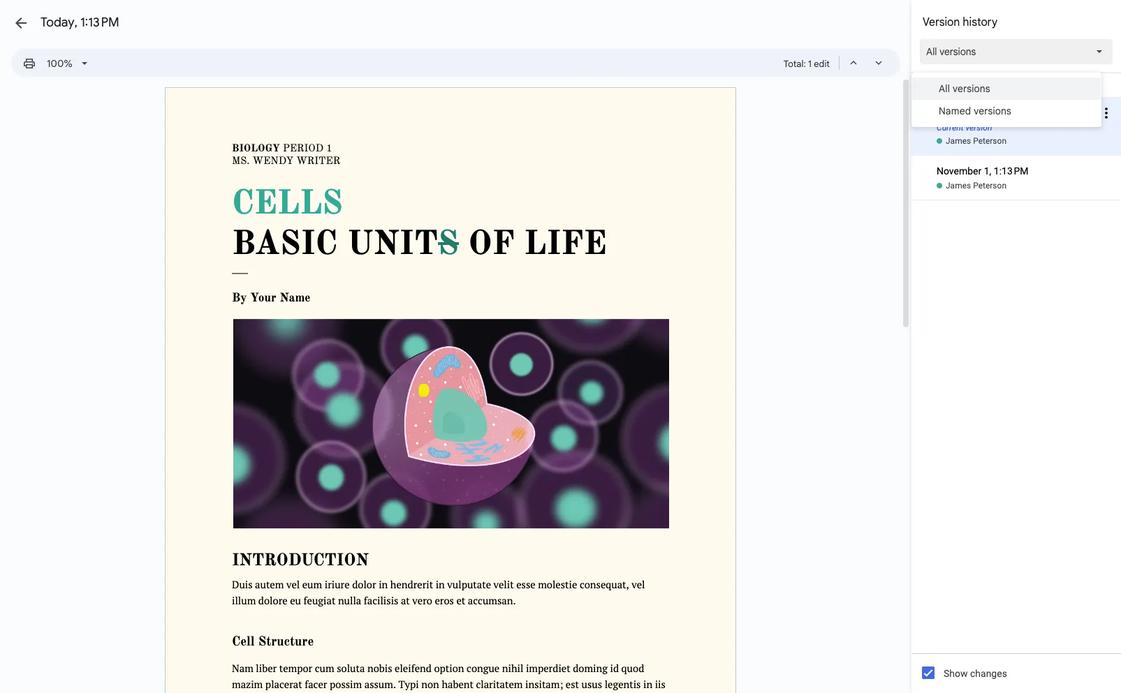 Task type: describe. For each thing, give the bounding box(es) containing it.
total: 1 edit
[[784, 58, 830, 70]]

1 peterson from the top
[[973, 136, 1007, 146]]

2 vertical spatial versions
[[974, 105, 1012, 117]]

total: 1 edit heading
[[784, 56, 830, 73]]

1 vertical spatial versions
[[953, 82, 991, 95]]

1
[[809, 58, 812, 70]]

2 james peterson from the top
[[946, 181, 1007, 191]]

show
[[944, 669, 968, 680]]

current version
[[937, 123, 993, 133]]

today heading
[[912, 73, 1121, 98]]

2 james from the top
[[946, 181, 971, 191]]

edit
[[814, 58, 830, 70]]

today
[[924, 81, 948, 90]]

current
[[937, 123, 964, 133]]

total:
[[784, 58, 806, 70]]

version history
[[923, 15, 998, 29]]

history
[[963, 15, 998, 29]]

1:13 pm
[[80, 15, 119, 30]]

changes
[[971, 669, 1007, 680]]

menu bar banner
[[0, 0, 1121, 78]]

named versions
[[939, 105, 1012, 117]]

menu inside today, 1:13 pm application
[[912, 73, 1102, 127]]

1 james from the top
[[946, 136, 971, 146]]

current version cell
[[912, 88, 1121, 138]]

all versions inside menu
[[939, 82, 991, 95]]



Task type: vqa. For each thing, say whether or not it's contained in the screenshot.
Share
no



Task type: locate. For each thing, give the bounding box(es) containing it.
1 vertical spatial all
[[939, 82, 950, 95]]

Zoom text field
[[43, 54, 77, 73]]

named
[[939, 105, 972, 117]]

versions inside all versions option
[[940, 45, 976, 58]]

1 vertical spatial james peterson
[[946, 181, 1007, 191]]

james peterson
[[946, 136, 1007, 146], [946, 181, 1007, 191]]

versions up version
[[974, 105, 1012, 117]]

versions down version history
[[940, 45, 976, 58]]

1 james peterson from the top
[[946, 136, 1007, 146]]

all versions up named
[[939, 82, 991, 95]]

version
[[923, 15, 960, 29]]

menu containing all versions
[[912, 73, 1102, 127]]

today,
[[41, 15, 77, 30]]

2 peterson from the top
[[973, 181, 1007, 191]]

version history section
[[912, 0, 1121, 694]]

1 horizontal spatial all
[[939, 82, 950, 95]]

all up named
[[939, 82, 950, 95]]

row group
[[912, 73, 1121, 201]]

all inside option
[[927, 45, 937, 58]]

Name this version text field
[[935, 104, 1096, 122]]

0 vertical spatial peterson
[[973, 136, 1007, 146]]

james
[[946, 136, 971, 146], [946, 181, 971, 191]]

1 vertical spatial all versions
[[939, 82, 991, 95]]

all versions option
[[927, 45, 976, 59]]

row group containing current version
[[912, 73, 1121, 201]]

row group inside today, 1:13 pm application
[[912, 73, 1121, 201]]

0 vertical spatial james peterson
[[946, 136, 1007, 146]]

0 vertical spatial versions
[[940, 45, 976, 58]]

all versions down version history
[[927, 45, 976, 58]]

main toolbar
[[17, 52, 94, 74]]

today, 1:13 pm
[[41, 15, 119, 30]]

0 vertical spatial all versions
[[927, 45, 976, 58]]

version
[[966, 123, 993, 133]]

cell
[[912, 156, 1121, 180]]

1 vertical spatial james
[[946, 181, 971, 191]]

Show changes checkbox
[[922, 667, 935, 680]]

all
[[927, 45, 937, 58], [939, 82, 950, 95]]

0 vertical spatial all
[[927, 45, 937, 58]]

all versions
[[927, 45, 976, 58], [939, 82, 991, 95]]

more actions image
[[1098, 88, 1115, 138]]

0 vertical spatial james
[[946, 136, 971, 146]]

menu
[[912, 73, 1102, 127]]

1 vertical spatial peterson
[[973, 181, 1007, 191]]

versions up named versions
[[953, 82, 991, 95]]

today, 1:13 pm application
[[0, 0, 1121, 694]]

peterson
[[973, 136, 1007, 146], [973, 181, 1007, 191]]

all versions list box
[[912, 39, 1121, 73]]

0 horizontal spatial all
[[927, 45, 937, 58]]

show changes
[[944, 669, 1007, 680]]

mode and view toolbar
[[784, 49, 892, 77]]

Zoom field
[[41, 53, 94, 74]]

all down version
[[927, 45, 937, 58]]

versions
[[940, 45, 976, 58], [953, 82, 991, 95], [974, 105, 1012, 117]]

all versions inside list box
[[927, 45, 976, 58]]



